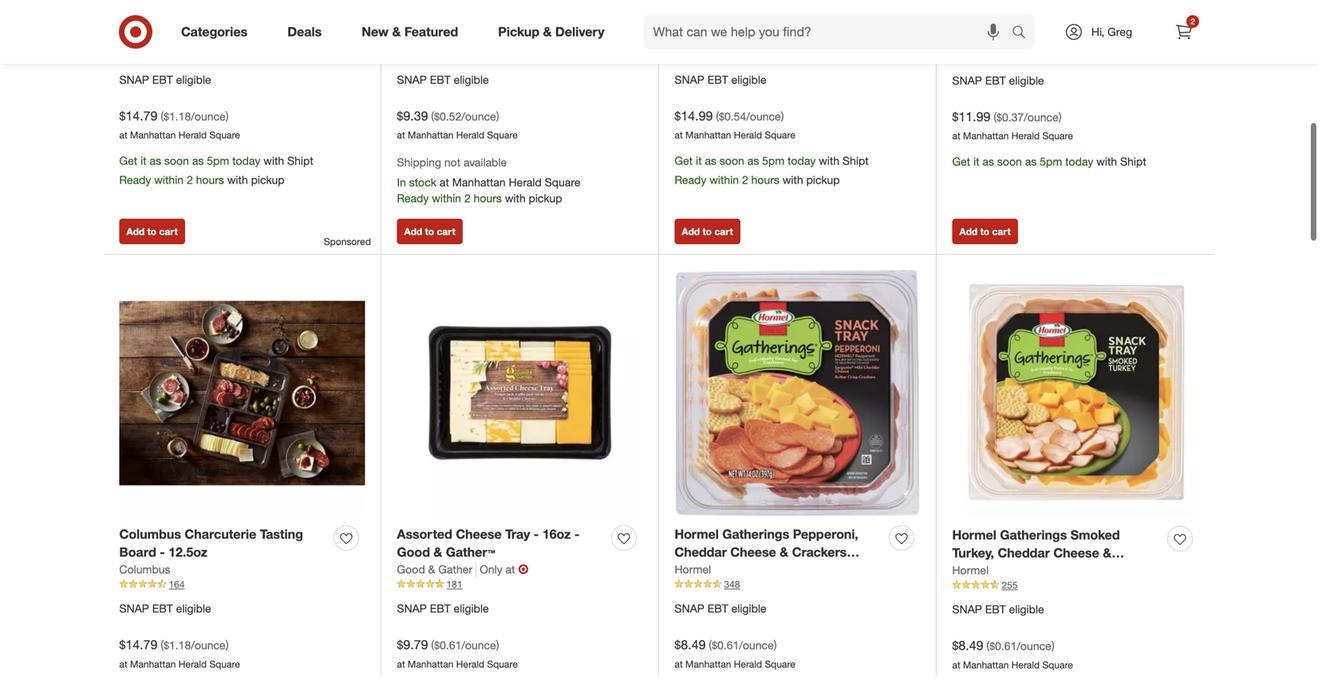 Task type: vqa. For each thing, say whether or not it's contained in the screenshot.


Task type: describe. For each thing, give the bounding box(es) containing it.
$9.79
[[397, 637, 428, 653]]

snack inside "hormel gatherings pepperoni, cheddar cheese & crackers snack tray - 14oz"
[[675, 563, 713, 578]]

at inside $11.99 ( $0.37 /ounce ) at manhattan herald square
[[953, 130, 961, 142]]

square for brownie bites - 32oz/32ct - favorite day™ link
[[1043, 130, 1074, 142]]

smoked
[[1071, 527, 1121, 543]]

at inside $14.99 ( $0.54 /ounce ) at manhattan herald square
[[675, 129, 683, 141]]

( for hormel gatherings pepperoni, cheddar cheese & crackers snack tray - 14oz link
[[709, 638, 712, 652]]

at inside favorite day only at ¬ 443
[[1048, 34, 1057, 48]]

tray inside assorted cheese tray - 16oz - good & gather™
[[506, 526, 530, 542]]

in
[[397, 175, 406, 189]]

hormel gatherings smoked turkey, cheddar cheese & crackers snack tray - 14oz link
[[953, 526, 1162, 579]]

hormel link for hormel gatherings pepperoni, cheddar cheese & crackers snack tray - 14oz
[[675, 562, 711, 578]]

16oz
[[543, 526, 571, 542]]

181
[[447, 578, 463, 590]]

& inside assorted cheese tray - 16oz - good & gather™
[[434, 545, 443, 560]]

featured
[[405, 24, 458, 40]]

hormel inside the hormel gatherings smoked turkey, cheddar cheese & crackers snack tray - 14oz
[[953, 527, 997, 543]]

164
[[169, 578, 185, 590]]

gatherings for cheddar
[[1001, 527, 1068, 543]]

ebt down 607
[[708, 73, 729, 86]]

hi,
[[1092, 25, 1105, 39]]

0 horizontal spatial within
[[154, 173, 184, 187]]

) for hormel gatherings pepperoni, cheddar cheese & crackers snack tray - 14oz link
[[774, 638, 777, 652]]

$14.79 ( $1.18 /ounce ) at manhattan herald square for second columbus link from the bottom
[[119, 108, 240, 141]]

available
[[464, 155, 507, 169]]

hours for shipping not available in stock at  manhattan herald square ready within 2 hours with pickup
[[474, 191, 502, 205]]

0 horizontal spatial hours
[[196, 173, 224, 187]]

gatherings for cheese
[[723, 526, 790, 542]]

$0.37
[[997, 110, 1024, 124]]

it inside get it as soon as 5pm today with shipt ready within 2 hours with pickup
[[696, 154, 702, 168]]

assorted
[[397, 526, 453, 542]]

vegetable
[[397, 0, 457, 13]]

add to cart button for $11.99
[[953, 219, 1019, 244]]

deals link
[[274, 14, 342, 49]]

2 horizontal spatial get
[[953, 154, 971, 168]]

181 link
[[397, 578, 643, 592]]

greg
[[1108, 25, 1133, 39]]

get it as soon as 5pm today with shipt ready within 2 hours with pickup
[[675, 154, 869, 187]]

0 horizontal spatial today
[[232, 154, 261, 168]]

ebt down 181
[[430, 602, 451, 616]]

may
[[452, 15, 478, 31]]

cheddar inside "hormel gatherings pepperoni, cheddar cheese & crackers snack tray - 14oz"
[[675, 545, 727, 560]]

square for hormel gatherings hard salami, pepperoni, cheese & crackers party tray - 28oz link
[[765, 129, 796, 141]]

What can we help you find? suggestions appear below search field
[[644, 14, 1016, 49]]

to for $14.79
[[147, 225, 157, 237]]

0 horizontal spatial shipt
[[287, 154, 314, 168]]

pepperoni, inside "hormel gatherings pepperoni, cheddar cheese & crackers snack tray - 14oz"
[[793, 526, 859, 542]]

add to cart button for $9.39
[[397, 219, 463, 244]]

- inside "hormel gatherings pepperoni, cheddar cheese & crackers snack tray - 14oz"
[[745, 563, 750, 578]]

$11.99 ( $0.37 /ounce ) at manhattan herald square
[[953, 109, 1074, 142]]

at inside shipping not available in stock at  manhattan herald square ready within 2 hours with pickup
[[440, 175, 449, 189]]

2 columbus link from the top
[[119, 562, 170, 578]]

herald for vegetable tray with ranch dip (veggies may vary) - 18oz - good & gather™ 'link'
[[456, 129, 485, 141]]

good inside vegetable tray with ranch dip (veggies may vary) - 18oz - good & gather™
[[565, 15, 598, 31]]

snap ebt eligible for hormel gatherings pepperoni, cheddar cheese & crackers snack tray - 14oz link
[[675, 602, 767, 616]]

443
[[1002, 50, 1018, 62]]

2 link
[[1167, 14, 1202, 49]]

ranch
[[518, 0, 557, 13]]

herald for "hormel gatherings smoked turkey, cheddar cheese & crackers snack tray - 14oz" link
[[1012, 659, 1040, 671]]

2 horizontal spatial it
[[974, 154, 980, 168]]

$14.99 ( $0.54 /ounce ) at manhattan herald square
[[675, 108, 796, 141]]

607 link
[[675, 48, 921, 62]]

categories link
[[168, 14, 268, 49]]

get inside get it as soon as 5pm today with shipt ready within 2 hours with pickup
[[675, 154, 693, 168]]

herald for the assorted cheese tray - 16oz - good & gather™ link on the left of the page
[[456, 658, 485, 670]]

manhattan for 1st columbus link from the bottom's columbus charcuterie tasting board - 12.5oz link
[[130, 658, 176, 670]]

manhattan for the assorted cheese tray - 16oz - good & gather™ link on the left of the page
[[408, 658, 454, 670]]

favorite inside favorite day only at ¬ 443
[[953, 34, 992, 48]]

( for vegetable tray with ranch dip (veggies may vary) - 18oz - good & gather™ 'link'
[[431, 109, 434, 123]]

snap ebt eligible for brownie bites - 32oz/32ct - favorite day™ link
[[953, 73, 1045, 87]]

2 board from the top
[[119, 545, 156, 560]]

charcuterie for second columbus link from the bottom
[[185, 0, 257, 13]]

eligible for 1st columbus link from the bottom's columbus charcuterie tasting board - 12.5oz link
[[176, 602, 211, 616]]

( for brownie bites - 32oz/32ct - favorite day™ link
[[994, 110, 997, 124]]

) for the assorted cheese tray - 16oz - good & gather™ link on the left of the page
[[496, 638, 499, 652]]

hormel gatherings hard salami, pepperoni, cheese & crackers party tray - 28oz link
[[675, 0, 883, 49]]

favorite day only at ¬ 443
[[953, 33, 1071, 62]]

snap ebt eligible for 1st columbus link from the bottom's columbus charcuterie tasting board - 12.5oz link
[[119, 602, 211, 616]]

add for $11.99
[[960, 225, 978, 237]]

good inside assorted cheese tray - 16oz - good & gather™
[[397, 545, 430, 560]]

0 horizontal spatial get
[[119, 154, 137, 168]]

columbus charcuterie tasting board - 12.5oz for 1st columbus link from the bottom
[[119, 526, 303, 560]]

not
[[445, 155, 461, 169]]

bites
[[1006, 0, 1037, 14]]

pickup for shipping not available in stock at  manhattan herald square ready within 2 hours with pickup
[[529, 191, 562, 205]]

2 inside get it as soon as 5pm today with shipt ready within 2 hours with pickup
[[742, 173, 749, 187]]

tray inside hormel gatherings hard salami, pepperoni, cheese & crackers party tray - 28oz
[[711, 34, 736, 49]]

add to cart for $14.99
[[682, 225, 734, 237]]

$8.49 for hormel gatherings pepperoni, cheddar cheese & crackers snack tray - 14oz
[[675, 637, 706, 653]]

hormel gatherings smoked turkey, cheddar cheese & crackers snack tray - 14oz
[[953, 527, 1121, 579]]

pickup & delivery
[[498, 24, 605, 40]]

¬ for assorted cheese tray - 16oz - good & gather™
[[519, 562, 529, 577]]

tray inside "hormel gatherings pepperoni, cheddar cheese & crackers snack tray - 14oz"
[[716, 563, 741, 578]]

turkey,
[[953, 545, 995, 561]]

$1.18 for second columbus link from the bottom
[[164, 109, 191, 123]]

hormel link for hormel gatherings smoked turkey, cheddar cheese & crackers snack tray - 14oz
[[953, 562, 989, 578]]

$8.49 ( $0.61 /ounce ) at manhattan herald square for snack
[[953, 638, 1074, 671]]

$0.54
[[719, 109, 747, 123]]

pickup
[[498, 24, 540, 40]]

cheddar inside the hormel gatherings smoked turkey, cheddar cheese & crackers snack tray - 14oz
[[998, 545, 1050, 561]]

$0.61 for snack
[[990, 639, 1017, 653]]

hormel gatherings pepperoni, cheddar cheese & crackers snack tray - 14oz link
[[675, 525, 883, 578]]

new & featured
[[362, 24, 458, 40]]

sponsored
[[324, 235, 371, 247]]

gather™ inside vegetable tray with ranch dip (veggies may vary) - 18oz - good & gather™
[[409, 34, 459, 49]]

today inside get it as soon as 5pm today with shipt ready within 2 hours with pickup
[[788, 154, 816, 168]]

$8.49 for hormel gatherings smoked turkey, cheddar cheese & crackers snack tray - 14oz
[[953, 638, 984, 654]]

/ounce for hormel gatherings pepperoni, cheddar cheese & crackers snack tray - 14oz link
[[740, 638, 774, 652]]

/ounce for 1st columbus link from the bottom's columbus charcuterie tasting board - 12.5oz link
[[191, 638, 226, 652]]

& inside hormel gatherings hard salami, pepperoni, cheese & crackers party tray - 28oz
[[793, 15, 802, 31]]

eligible for second columbus link from the bottom columbus charcuterie tasting board - 12.5oz link
[[176, 73, 211, 86]]

vegetable tray with ranch dip (veggies may vary) - 18oz - good & gather™
[[397, 0, 598, 49]]

348 link
[[675, 578, 921, 592]]

add to cart for $14.79
[[127, 225, 178, 237]]

good & gather link for may
[[397, 32, 477, 48]]

cart for $9.39
[[437, 225, 456, 237]]

4 columbus from the top
[[119, 562, 170, 576]]

$9.39 ( $0.52 /ounce ) at manhattan herald square
[[397, 108, 518, 141]]

good & gather only at ¬ for vary)
[[397, 32, 529, 48]]

2 columbus from the top
[[119, 33, 170, 47]]

ebt up $0.52
[[430, 73, 451, 86]]

hard
[[793, 0, 823, 13]]

dip
[[561, 0, 581, 13]]

brownie
[[953, 0, 1003, 14]]

tasting for 1st columbus link from the bottom's columbus charcuterie tasting board - 12.5oz link
[[260, 526, 303, 542]]

herald for brownie bites - 32oz/32ct - favorite day™ link
[[1012, 130, 1040, 142]]

tray inside the hormel gatherings smoked turkey, cheddar cheese & crackers snack tray - 14oz
[[1052, 564, 1077, 579]]

/ounce for the assorted cheese tray - 16oz - good & gather™ link on the left of the page
[[462, 638, 496, 652]]

$8.49 ( $0.61 /ounce ) at manhattan herald square for tray
[[675, 637, 796, 670]]

gatherings for pepperoni,
[[723, 0, 790, 13]]

new & featured link
[[348, 14, 478, 49]]

columbus charcuterie tasting board - 12.5oz link for 1st columbus link from the bottom
[[119, 525, 328, 562]]

crackers inside "hormel gatherings pepperoni, cheddar cheese & crackers snack tray - 14oz"
[[792, 545, 847, 560]]

with inside vegetable tray with ranch dip (veggies may vary) - 18oz - good & gather™
[[489, 0, 515, 13]]

assorted cheese tray - 16oz - good & gather™ link
[[397, 525, 606, 562]]

) for brownie bites - 32oz/32ct - favorite day™ link
[[1059, 110, 1062, 124]]

search button
[[1005, 14, 1043, 53]]

/ounce for hormel gatherings hard salami, pepperoni, cheese & crackers party tray - 28oz link
[[747, 109, 781, 123]]

with inside shipping not available in stock at  manhattan herald square ready within 2 hours with pickup
[[505, 191, 526, 205]]

/ounce for second columbus link from the bottom columbus charcuterie tasting board - 12.5oz link
[[191, 109, 226, 123]]

gather for good
[[439, 562, 473, 576]]

day
[[995, 34, 1015, 48]]

to for $14.99
[[703, 225, 712, 237]]

hi, greg
[[1092, 25, 1133, 39]]

2 $14.79 from the top
[[119, 637, 158, 653]]

brownie bites - 32oz/32ct - favorite day™ link
[[953, 0, 1162, 33]]

eligible for hormel gatherings pepperoni, cheddar cheese & crackers snack tray - 14oz link
[[732, 602, 767, 616]]

eligible for brownie bites - 32oz/32ct - favorite day™ link
[[1010, 73, 1045, 87]]

$14.99
[[675, 108, 713, 124]]

164 link
[[119, 578, 365, 592]]

) for "hormel gatherings smoked turkey, cheddar cheese & crackers snack tray - 14oz" link
[[1052, 639, 1055, 653]]

$1.18 for 1st columbus link from the bottom
[[164, 638, 191, 652]]

0 horizontal spatial soon
[[164, 154, 189, 168]]

& inside the hormel gatherings smoked turkey, cheddar cheese & crackers snack tray - 14oz
[[1103, 545, 1112, 561]]

snap ebt eligible for "hormel gatherings smoked turkey, cheddar cheese & crackers snack tray - 14oz" link
[[953, 602, 1045, 616]]

pickup for get it as soon as 5pm today with shipt ready within 2 hours with pickup
[[807, 173, 840, 187]]

eligible for "hormel gatherings smoked turkey, cheddar cheese & crackers snack tray - 14oz" link
[[1010, 602, 1045, 616]]

0 horizontal spatial 5pm
[[207, 154, 229, 168]]

party
[[675, 34, 708, 49]]

cart for $14.79
[[159, 225, 178, 237]]

(veggies
[[397, 15, 449, 31]]

within for get it as soon as 5pm today with shipt ready within 2 hours with pickup
[[710, 173, 739, 187]]

brownie bites - 32oz/32ct - favorite day™
[[953, 0, 1118, 32]]



Task type: locate. For each thing, give the bounding box(es) containing it.
1 $1.18 from the top
[[164, 109, 191, 123]]

0 horizontal spatial $0.61
[[434, 638, 462, 652]]

pepperoni, up 348 link
[[793, 526, 859, 542]]

pepperoni,
[[675, 15, 740, 31], [793, 526, 859, 542]]

tasting up 164 link
[[260, 526, 303, 542]]

2 good & gather only at ¬ from the top
[[397, 562, 529, 577]]

cheese inside assorted cheese tray - 16oz - good & gather™
[[456, 526, 502, 542]]

1 horizontal spatial get it as soon as 5pm today with shipt
[[953, 154, 1147, 168]]

4 cart from the left
[[993, 225, 1011, 237]]

gatherings inside "hormel gatherings pepperoni, cheddar cheese & crackers snack tray - 14oz"
[[723, 526, 790, 542]]

0 vertical spatial good & gather only at ¬
[[397, 32, 529, 48]]

2 tasting from the top
[[260, 526, 303, 542]]

28oz
[[749, 34, 777, 49]]

1 good & gather link from the top
[[397, 32, 477, 48]]

only down day™
[[1022, 34, 1045, 48]]

$0.61 inside $9.79 ( $0.61 /ounce ) at manhattan herald square
[[434, 638, 462, 652]]

add to cart for $11.99
[[960, 225, 1011, 237]]

eligible down the 255
[[1010, 602, 1045, 616]]

today down $11.99 ( $0.37 /ounce ) at manhattan herald square
[[1066, 154, 1094, 168]]

snap ebt eligible down 348
[[675, 602, 767, 616]]

tasting for second columbus link from the bottom columbus charcuterie tasting board - 12.5oz link
[[260, 0, 303, 13]]

pickup
[[251, 173, 285, 187], [807, 173, 840, 187], [529, 191, 562, 205]]

255
[[1002, 579, 1018, 591]]

/ounce for "hormel gatherings smoked turkey, cheddar cheese & crackers snack tray - 14oz" link
[[1017, 639, 1052, 653]]

1 columbus link from the top
[[119, 32, 170, 48]]

) for vegetable tray with ranch dip (veggies may vary) - 18oz - good & gather™ 'link'
[[496, 109, 499, 123]]

manhattan for vegetable tray with ranch dip (veggies may vary) - 18oz - good & gather™ 'link'
[[408, 129, 454, 141]]

0 vertical spatial $14.79 ( $1.18 /ounce ) at manhattan herald square
[[119, 108, 240, 141]]

pickup & delivery link
[[485, 14, 625, 49]]

) down 181 link
[[496, 638, 499, 652]]

3 cart from the left
[[715, 225, 734, 237]]

square for vegetable tray with ranch dip (veggies may vary) - 18oz - good & gather™ 'link'
[[487, 129, 518, 141]]

shipt
[[287, 154, 314, 168], [843, 154, 869, 168], [1121, 154, 1147, 168]]

good & gather only at ¬ down may
[[397, 32, 529, 48]]

0 vertical spatial good & gather link
[[397, 32, 477, 48]]

it down $11.99
[[974, 154, 980, 168]]

/ounce inside $9.39 ( $0.52 /ounce ) at manhattan herald square
[[462, 109, 496, 123]]

/ounce down 181
[[462, 638, 496, 652]]

square inside $11.99 ( $0.37 /ounce ) at manhattan herald square
[[1043, 130, 1074, 142]]

square for hormel gatherings pepperoni, cheddar cheese & crackers snack tray - 14oz link
[[765, 658, 796, 670]]

herald inside $14.99 ( $0.54 /ounce ) at manhattan herald square
[[734, 129, 762, 141]]

- inside hormel gatherings hard salami, pepperoni, cheese & crackers party tray - 28oz
[[740, 34, 745, 49]]

1 vertical spatial tasting
[[260, 526, 303, 542]]

herald for hormel gatherings pepperoni, cheddar cheese & crackers snack tray - 14oz link
[[734, 658, 762, 670]]

cheese
[[744, 15, 790, 31], [456, 526, 502, 542], [731, 545, 777, 560], [1054, 545, 1100, 561]]

) inside $11.99 ( $0.37 /ounce ) at manhattan herald square
[[1059, 110, 1062, 124]]

columbus link up 164
[[119, 562, 170, 578]]

square inside $14.99 ( $0.54 /ounce ) at manhattan herald square
[[765, 129, 796, 141]]

pepperoni, up the 'hormel 607'
[[675, 15, 740, 31]]

to
[[147, 225, 157, 237], [425, 225, 434, 237], [703, 225, 712, 237], [981, 225, 990, 237]]

gather™ up 181
[[446, 545, 495, 560]]

$1.18 down 164
[[164, 638, 191, 652]]

herald inside $9.39 ( $0.52 /ounce ) at manhattan herald square
[[456, 129, 485, 141]]

to for $9.39
[[425, 225, 434, 237]]

( for the assorted cheese tray - 16oz - good & gather™ link on the left of the page
[[431, 638, 434, 652]]

0 vertical spatial pepperoni,
[[675, 15, 740, 31]]

gatherings up the 255
[[1001, 527, 1068, 543]]

get it as soon as 5pm today with shipt up ready within 2 hours with pickup
[[119, 154, 314, 168]]

1 vertical spatial favorite
[[953, 34, 992, 48]]

it
[[141, 154, 147, 168], [696, 154, 702, 168], [974, 154, 980, 168]]

herald for hormel gatherings hard salami, pepperoni, cheese & crackers party tray - 28oz link
[[734, 129, 762, 141]]

soon up ready within 2 hours with pickup
[[164, 154, 189, 168]]

/ounce inside $14.99 ( $0.54 /ounce ) at manhattan herald square
[[747, 109, 781, 123]]

1 vertical spatial $1.18
[[164, 638, 191, 652]]

32oz/32ct
[[1050, 0, 1109, 14]]

snap ebt eligible down categories
[[119, 73, 211, 86]]

hormel link for hormel gatherings hard salami, pepperoni, cheese & crackers party tray - 28oz
[[675, 32, 711, 48]]

hormel inside the 'hormel 607'
[[675, 33, 711, 47]]

( for hormel gatherings hard salami, pepperoni, cheese & crackers party tray - 28oz link
[[716, 109, 719, 123]]

5pm inside get it as soon as 5pm today with shipt ready within 2 hours with pickup
[[763, 154, 785, 168]]

1 add to cart from the left
[[127, 225, 178, 237]]

cheddar up 348
[[675, 545, 727, 560]]

¬ left hi, at the top right of the page
[[1060, 33, 1071, 49]]

add to cart for $9.39
[[404, 225, 456, 237]]

$0.61 right $9.79
[[434, 638, 462, 652]]

at inside $9.79 ( $0.61 /ounce ) at manhattan herald square
[[397, 658, 405, 670]]

gatherings up 28oz
[[723, 0, 790, 13]]

gatherings inside the hormel gatherings smoked turkey, cheddar cheese & crackers snack tray - 14oz
[[1001, 527, 1068, 543]]

1 tasting from the top
[[260, 0, 303, 13]]

add for $14.99
[[682, 225, 700, 237]]

gather for may
[[439, 33, 473, 47]]

1 vertical spatial pepperoni,
[[793, 526, 859, 542]]

1 columbus charcuterie tasting board - 12.5oz link from the top
[[119, 0, 328, 32]]

good & gather only at ¬ up 181
[[397, 562, 529, 577]]

1 horizontal spatial 14oz
[[1089, 564, 1118, 579]]

1 vertical spatial gather
[[439, 562, 473, 576]]

snap ebt eligible up $0.52
[[397, 73, 489, 86]]

1 12.5oz from the top
[[169, 15, 208, 31]]

only
[[480, 33, 503, 47], [1022, 34, 1045, 48], [480, 562, 503, 576]]

crackers for turkey,
[[953, 564, 1007, 579]]

2 columbus charcuterie tasting board - 12.5oz from the top
[[119, 526, 303, 560]]

gather down may
[[439, 33, 473, 47]]

add
[[127, 225, 145, 237], [404, 225, 423, 237], [682, 225, 700, 237], [960, 225, 978, 237]]

crackers down turkey,
[[953, 564, 1007, 579]]

2 columbus charcuterie tasting board - 12.5oz link from the top
[[119, 525, 328, 562]]

crackers inside the hormel gatherings smoked turkey, cheddar cheese & crackers snack tray - 14oz
[[953, 564, 1007, 579]]

today down $14.99 ( $0.54 /ounce ) at manhattan herald square on the top right of the page
[[788, 154, 816, 168]]

2 add to cart button from the left
[[397, 219, 463, 244]]

2 $14.79 ( $1.18 /ounce ) at manhattan herald square from the top
[[119, 637, 240, 670]]

manhattan for second columbus link from the bottom columbus charcuterie tasting board - 12.5oz link
[[130, 129, 176, 141]]

0 vertical spatial 12.5oz
[[169, 15, 208, 31]]

pickup inside shipping not available in stock at  manhattan herald square ready within 2 hours with pickup
[[529, 191, 562, 205]]

tasting
[[260, 0, 303, 13], [260, 526, 303, 542]]

3 to from the left
[[703, 225, 712, 237]]

cheddar up the 255
[[998, 545, 1050, 561]]

2 horizontal spatial $0.61
[[990, 639, 1017, 653]]

2 horizontal spatial hours
[[752, 173, 780, 187]]

)
[[226, 109, 229, 123], [496, 109, 499, 123], [781, 109, 784, 123], [1059, 110, 1062, 124], [226, 638, 229, 652], [496, 638, 499, 652], [774, 638, 777, 652], [1052, 639, 1055, 653]]

607
[[724, 49, 740, 61]]

1 $14.79 from the top
[[119, 108, 158, 124]]

only for -
[[480, 562, 503, 576]]

hours inside shipping not available in stock at  manhattan herald square ready within 2 hours with pickup
[[474, 191, 502, 205]]

) right $0.37
[[1059, 110, 1062, 124]]

0 vertical spatial columbus charcuterie tasting board - 12.5oz link
[[119, 0, 328, 32]]

1 vertical spatial good & gather link
[[397, 562, 477, 578]]

( inside $9.39 ( $0.52 /ounce ) at manhattan herald square
[[431, 109, 434, 123]]

only down assorted cheese tray - 16oz - good & gather™
[[480, 562, 503, 576]]

¬ for vegetable tray with ranch dip (veggies may vary) - 18oz - good & gather™
[[519, 32, 529, 48]]

hours inside get it as soon as 5pm today with shipt ready within 2 hours with pickup
[[752, 173, 780, 187]]

good & gather link down (veggies
[[397, 32, 477, 48]]

with
[[489, 0, 515, 13], [264, 154, 284, 168], [819, 154, 840, 168], [1097, 154, 1118, 168], [227, 173, 248, 187], [783, 173, 804, 187], [505, 191, 526, 205]]

1 horizontal spatial today
[[788, 154, 816, 168]]

at
[[506, 33, 515, 47], [1048, 34, 1057, 48], [119, 129, 128, 141], [397, 129, 405, 141], [675, 129, 683, 141], [953, 130, 961, 142], [440, 175, 449, 189], [506, 562, 515, 576], [119, 658, 128, 670], [397, 658, 405, 670], [675, 658, 683, 670], [953, 659, 961, 671]]

gather™ inside assorted cheese tray - 16oz - good & gather™
[[446, 545, 495, 560]]

ebt
[[152, 73, 173, 86], [430, 73, 451, 86], [708, 73, 729, 86], [986, 73, 1006, 87], [152, 602, 173, 616], [430, 602, 451, 616], [708, 602, 729, 616], [986, 602, 1006, 616]]

it down the $14.99 at the top of the page
[[696, 154, 702, 168]]

5pm down $11.99 ( $0.37 /ounce ) at manhattan herald square
[[1040, 154, 1063, 168]]

1 good & gather only at ¬ from the top
[[397, 32, 529, 48]]

1 add from the left
[[127, 225, 145, 237]]

columbus charcuterie tasting board - 12.5oz image
[[119, 270, 365, 516], [119, 270, 365, 516]]

gather up 181
[[439, 562, 473, 576]]

square inside shipping not available in stock at  manhattan herald square ready within 2 hours with pickup
[[545, 175, 581, 189]]

/ounce inside $11.99 ( $0.37 /ounce ) at manhattan herald square
[[1024, 110, 1059, 124]]

manhattan inside $14.99 ( $0.54 /ounce ) at manhattan herald square
[[686, 129, 732, 141]]

0 vertical spatial columbus link
[[119, 32, 170, 48]]

$9.79 ( $0.61 /ounce ) at manhattan herald square
[[397, 637, 518, 670]]

columbus charcuterie tasting board - 12.5oz link
[[119, 0, 328, 32], [119, 525, 328, 562]]

1 $14.79 ( $1.18 /ounce ) at manhattan herald square from the top
[[119, 108, 240, 141]]

1 vertical spatial columbus charcuterie tasting board - 12.5oz
[[119, 526, 303, 560]]

0 vertical spatial favorite
[[953, 16, 1001, 32]]

14oz inside the hormel gatherings smoked turkey, cheddar cheese & crackers snack tray - 14oz
[[1089, 564, 1118, 579]]

hormel inside "hormel gatherings pepperoni, cheddar cheese & crackers snack tray - 14oz"
[[675, 526, 719, 542]]

1 horizontal spatial it
[[696, 154, 702, 168]]

$8.49 ( $0.61 /ounce ) at manhattan herald square down the 255
[[953, 638, 1074, 671]]

1 horizontal spatial $8.49 ( $0.61 /ounce ) at manhattan herald square
[[953, 638, 1074, 671]]

- inside the hormel gatherings smoked turkey, cheddar cheese & crackers snack tray - 14oz
[[1081, 564, 1086, 579]]

add for $14.79
[[127, 225, 145, 237]]

/ounce down the 255
[[1017, 639, 1052, 653]]

eligible down 348
[[732, 602, 767, 616]]

crackers
[[806, 15, 860, 31], [792, 545, 847, 560], [953, 564, 1007, 579]]

/ounce up available
[[462, 109, 496, 123]]

new
[[362, 24, 389, 40]]

only for (veggies
[[480, 33, 503, 47]]

14oz right 348
[[753, 563, 782, 578]]

/ounce down 348
[[740, 638, 774, 652]]

manhattan for "hormel gatherings smoked turkey, cheddar cheese & crackers snack tray - 14oz" link
[[964, 659, 1009, 671]]

hormel gatherings pepperoni, cheddar cheese & crackers snack tray - 14oz
[[675, 526, 859, 578]]

0 vertical spatial board
[[119, 15, 156, 31]]

cart for $14.99
[[715, 225, 734, 237]]

5pm
[[207, 154, 229, 168], [763, 154, 785, 168], [1040, 154, 1063, 168]]

ebt down categories link
[[152, 73, 173, 86]]

charcuterie up categories link
[[185, 0, 257, 13]]

add for $9.39
[[404, 225, 423, 237]]

/ounce for vegetable tray with ranch dip (veggies may vary) - 18oz - good & gather™ 'link'
[[462, 109, 496, 123]]

tasting up deals on the left top
[[260, 0, 303, 13]]

at inside $9.39 ( $0.52 /ounce ) at manhattan herald square
[[397, 129, 405, 141]]

delivery
[[556, 24, 605, 40]]

crackers inside hormel gatherings hard salami, pepperoni, cheese & crackers party tray - 28oz
[[806, 15, 860, 31]]

hormel inside hormel gatherings hard salami, pepperoni, cheese & crackers party tray - 28oz
[[675, 0, 719, 13]]

ebt down 164
[[152, 602, 173, 616]]

eligible for the assorted cheese tray - 16oz - good & gather™ link on the left of the page
[[454, 602, 489, 616]]

stock
[[409, 175, 437, 189]]

0 vertical spatial gather™
[[409, 34, 459, 49]]

0 vertical spatial $1.18
[[164, 109, 191, 123]]

2 to from the left
[[425, 225, 434, 237]]

1 horizontal spatial shipt
[[843, 154, 869, 168]]

manhattan
[[130, 129, 176, 141], [408, 129, 454, 141], [686, 129, 732, 141], [964, 130, 1009, 142], [452, 175, 506, 189], [130, 658, 176, 670], [408, 658, 454, 670], [686, 658, 732, 670], [964, 659, 1009, 671]]

1 add to cart button from the left
[[119, 219, 185, 244]]

square for the assorted cheese tray - 16oz - good & gather™ link on the left of the page
[[487, 658, 518, 670]]

good & gather link
[[397, 32, 477, 48], [397, 562, 477, 578]]

crackers up 348 link
[[792, 545, 847, 560]]

$0.61 down 348
[[712, 638, 740, 652]]

0 vertical spatial charcuterie
[[185, 0, 257, 13]]

1 horizontal spatial pepperoni,
[[793, 526, 859, 542]]

get down $11.99
[[953, 154, 971, 168]]

1 horizontal spatial snack
[[1011, 564, 1049, 579]]

12.5oz for 1st columbus link from the bottom
[[169, 545, 208, 560]]

snap ebt eligible for the assorted cheese tray - 16oz - good & gather™ link on the left of the page
[[397, 602, 489, 616]]

1 horizontal spatial ready
[[397, 191, 429, 205]]

ready within 2 hours with pickup
[[119, 173, 285, 187]]

) down 255 link
[[1052, 639, 1055, 653]]

1 to from the left
[[147, 225, 157, 237]]

cart
[[159, 225, 178, 237], [437, 225, 456, 237], [715, 225, 734, 237], [993, 225, 1011, 237]]

today
[[232, 154, 261, 168], [788, 154, 816, 168], [1066, 154, 1094, 168]]

columbus charcuterie tasting board - 12.5oz link for second columbus link from the bottom
[[119, 0, 328, 32]]

ebt down 348
[[708, 602, 729, 616]]

cheese up 348
[[731, 545, 777, 560]]

square
[[210, 129, 240, 141], [487, 129, 518, 141], [765, 129, 796, 141], [1043, 130, 1074, 142], [545, 175, 581, 189], [210, 658, 240, 670], [487, 658, 518, 670], [765, 658, 796, 670], [1043, 659, 1074, 671]]

1 horizontal spatial get
[[675, 154, 693, 168]]

$0.52
[[434, 109, 462, 123]]

gatherings inside hormel gatherings hard salami, pepperoni, cheese & crackers party tray - 28oz
[[723, 0, 790, 13]]

) for hormel gatherings hard salami, pepperoni, cheese & crackers party tray - 28oz link
[[781, 109, 784, 123]]

manhattan for brownie bites - 32oz/32ct - favorite day™ link
[[964, 130, 1009, 142]]

snap ebt eligible down 164
[[119, 602, 211, 616]]

3 add from the left
[[682, 225, 700, 237]]

1 vertical spatial columbus charcuterie tasting board - 12.5oz link
[[119, 525, 328, 562]]

1 cart from the left
[[159, 225, 178, 237]]

2 good & gather link from the top
[[397, 562, 477, 578]]

ready inside shipping not available in stock at  manhattan herald square ready within 2 hours with pickup
[[397, 191, 429, 205]]

pickup inside get it as soon as 5pm today with shipt ready within 2 hours with pickup
[[807, 173, 840, 187]]

gather™ down (veggies
[[409, 34, 459, 49]]

14oz inside "hormel gatherings pepperoni, cheddar cheese & crackers snack tray - 14oz"
[[753, 563, 782, 578]]

day™
[[1005, 16, 1036, 32]]

$0.61 down the 255
[[990, 639, 1017, 653]]

-
[[1041, 0, 1046, 14], [1112, 0, 1118, 14], [160, 15, 165, 31], [515, 15, 520, 31], [556, 15, 561, 31], [740, 34, 745, 49], [534, 526, 539, 542], [575, 526, 580, 542], [160, 545, 165, 560], [745, 563, 750, 578], [1081, 564, 1086, 579]]

2 12.5oz from the top
[[169, 545, 208, 560]]

2 $1.18 from the top
[[164, 638, 191, 652]]

soon down $11.99 ( $0.37 /ounce ) at manhattan herald square
[[998, 154, 1023, 168]]

) inside $9.79 ( $0.61 /ounce ) at manhattan herald square
[[496, 638, 499, 652]]

0 horizontal spatial pepperoni,
[[675, 15, 740, 31]]

) down 348 link
[[774, 638, 777, 652]]

favorite down brownie
[[953, 16, 1001, 32]]

cart for $11.99
[[993, 225, 1011, 237]]

crackers down salami,
[[806, 15, 860, 31]]

eligible down 443
[[1010, 73, 1045, 87]]

0 vertical spatial $14.79
[[119, 108, 158, 124]]

1 columbus charcuterie tasting board - 12.5oz from the top
[[119, 0, 303, 31]]

only down vary)
[[480, 33, 503, 47]]

square inside $9.39 ( $0.52 /ounce ) at manhattan herald square
[[487, 129, 518, 141]]

5pm up ready within 2 hours with pickup
[[207, 154, 229, 168]]

2 cart from the left
[[437, 225, 456, 237]]

1 columbus from the top
[[119, 0, 181, 13]]

0 horizontal spatial snack
[[675, 563, 713, 578]]

0 horizontal spatial ready
[[119, 173, 151, 187]]

eligible down 607
[[732, 73, 767, 86]]

cheese down smoked
[[1054, 545, 1100, 561]]

( inside $11.99 ( $0.37 /ounce ) at manhattan herald square
[[994, 110, 997, 124]]

14oz down smoked
[[1089, 564, 1118, 579]]

hormel gatherings smoked turkey, cheddar cheese & crackers snack tray - 14oz image
[[953, 270, 1199, 517], [953, 270, 1199, 517]]

) up ready within 2 hours with pickup
[[226, 109, 229, 123]]

$14.79
[[119, 108, 158, 124], [119, 637, 158, 653]]

1 vertical spatial columbus link
[[119, 562, 170, 578]]

5pm down $14.99 ( $0.54 /ounce ) at manhattan herald square on the top right of the page
[[763, 154, 785, 168]]

2 horizontal spatial 5pm
[[1040, 154, 1063, 168]]

¬ up 181 link
[[519, 562, 529, 577]]

salami,
[[826, 0, 871, 13]]

0 vertical spatial gather
[[439, 33, 473, 47]]

manhattan inside $9.39 ( $0.52 /ounce ) at manhattan herald square
[[408, 129, 454, 141]]

1 favorite from the top
[[953, 16, 1001, 32]]

0 horizontal spatial get it as soon as 5pm today with shipt
[[119, 154, 314, 168]]

eligible down 181
[[454, 602, 489, 616]]

2 horizontal spatial ready
[[675, 173, 707, 187]]

$8.49 ( $0.61 /ounce ) at manhattan herald square down 348
[[675, 637, 796, 670]]

1 vertical spatial board
[[119, 545, 156, 560]]

hormel gatherings pepperoni, cheddar cheese & crackers snack tray - 14oz image
[[675, 270, 921, 516], [675, 270, 921, 516]]

square inside $9.79 ( $0.61 /ounce ) at manhattan herald square
[[487, 658, 518, 670]]

hormel 607
[[675, 33, 740, 61]]

eligible up $0.52
[[454, 73, 489, 86]]

board
[[119, 15, 156, 31], [119, 545, 156, 560]]

snap ebt eligible down 443
[[953, 73, 1045, 87]]

2 favorite from the top
[[953, 34, 992, 48]]

1 vertical spatial gather™
[[446, 545, 495, 560]]

snap ebt eligible for second columbus link from the bottom columbus charcuterie tasting board - 12.5oz link
[[119, 73, 211, 86]]

/ounce up ready within 2 hours with pickup
[[191, 109, 226, 123]]

assorted cheese tray - 16oz - good & gather™
[[397, 526, 580, 560]]

/ounce for brownie bites - 32oz/32ct - favorite day™ link
[[1024, 110, 1059, 124]]

$8.49
[[675, 637, 706, 653], [953, 638, 984, 654]]

manhattan for hormel gatherings pepperoni, cheddar cheese & crackers snack tray - 14oz link
[[686, 658, 732, 670]]

snap ebt eligible down the 255
[[953, 602, 1045, 616]]

) right the $0.54
[[781, 109, 784, 123]]

ready
[[119, 173, 151, 187], [675, 173, 707, 187], [397, 191, 429, 205]]

add to cart button
[[119, 219, 185, 244], [397, 219, 463, 244], [675, 219, 741, 244], [953, 219, 1019, 244]]

1 horizontal spatial $8.49
[[953, 638, 984, 654]]

$14.79 ( $1.18 /ounce ) at manhattan herald square for 1st columbus link from the bottom
[[119, 637, 240, 670]]

2 charcuterie from the top
[[185, 526, 257, 542]]

cheese inside "hormel gatherings pepperoni, cheddar cheese & crackers snack tray - 14oz"
[[731, 545, 777, 560]]

cheese right 'assorted'
[[456, 526, 502, 542]]

hormel gatherings hard salami, pepperoni, cheese & crackers party tray - 28oz
[[675, 0, 871, 49]]

3 columbus from the top
[[119, 526, 181, 542]]

& inside "hormel gatherings pepperoni, cheddar cheese & crackers snack tray - 14oz"
[[780, 545, 789, 560]]

cheese inside hormel gatherings hard salami, pepperoni, cheese & crackers party tray - 28oz
[[744, 15, 790, 31]]

2 inside shipping not available in stock at  manhattan herald square ready within 2 hours with pickup
[[465, 191, 471, 205]]

get it as soon as 5pm today with shipt down $11.99 ( $0.37 /ounce ) at manhattan herald square
[[953, 154, 1147, 168]]

herald inside $11.99 ( $0.37 /ounce ) at manhattan herald square
[[1012, 130, 1040, 142]]

) inside $9.39 ( $0.52 /ounce ) at manhattan herald square
[[496, 109, 499, 123]]

snap ebt eligible for hormel gatherings hard salami, pepperoni, cheese & crackers party tray - 28oz link
[[675, 73, 767, 86]]

/ounce inside $9.79 ( $0.61 /ounce ) at manhattan herald square
[[462, 638, 496, 652]]

12.5oz for second columbus link from the bottom
[[169, 15, 208, 31]]

1 vertical spatial crackers
[[792, 545, 847, 560]]

favorite day link
[[953, 33, 1019, 49]]

2 horizontal spatial soon
[[998, 154, 1023, 168]]

good & gather only at ¬ for &
[[397, 562, 529, 577]]

columbus charcuterie tasting board - 12.5oz for second columbus link from the bottom
[[119, 0, 303, 31]]

348
[[724, 578, 740, 590]]

1 horizontal spatial hours
[[474, 191, 502, 205]]

assorted cheese tray - 16oz - good & gather™ image
[[397, 270, 643, 516], [397, 270, 643, 516]]

charcuterie for 1st columbus link from the bottom
[[185, 526, 257, 542]]

(
[[161, 109, 164, 123], [431, 109, 434, 123], [716, 109, 719, 123], [994, 110, 997, 124], [161, 638, 164, 652], [431, 638, 434, 652], [709, 638, 712, 652], [987, 639, 990, 653]]

manhattan for hormel gatherings hard salami, pepperoni, cheese & crackers party tray - 28oz link
[[686, 129, 732, 141]]

eligible for hormel gatherings hard salami, pepperoni, cheese & crackers party tray - 28oz link
[[732, 73, 767, 86]]

( inside $9.79 ( $0.61 /ounce ) at manhattan herald square
[[431, 638, 434, 652]]

1 vertical spatial $14.79
[[119, 637, 158, 653]]

soon inside get it as soon as 5pm today with shipt ready within 2 hours with pickup
[[720, 154, 745, 168]]

0 horizontal spatial pickup
[[251, 173, 285, 187]]

search
[[1005, 26, 1043, 41]]

manhattan inside $9.79 ( $0.61 /ounce ) at manhattan herald square
[[408, 658, 454, 670]]

2 horizontal spatial pickup
[[807, 173, 840, 187]]

categories
[[181, 24, 248, 40]]

2 add to cart from the left
[[404, 225, 456, 237]]

1 horizontal spatial pickup
[[529, 191, 562, 205]]

2 vertical spatial crackers
[[953, 564, 1007, 579]]

$8.49 ( $0.61 /ounce ) at manhattan herald square
[[675, 637, 796, 670], [953, 638, 1074, 671]]

1 vertical spatial good & gather only at ¬
[[397, 562, 529, 577]]

& inside vegetable tray with ranch dip (veggies may vary) - 18oz - good & gather™
[[397, 34, 406, 49]]

today up ready within 2 hours with pickup
[[232, 154, 261, 168]]

2 add from the left
[[404, 225, 423, 237]]

( for "hormel gatherings smoked turkey, cheddar cheese & crackers snack tray - 14oz" link
[[987, 639, 990, 653]]

gatherings up 348
[[723, 526, 790, 542]]

within inside shipping not available in stock at  manhattan herald square ready within 2 hours with pickup
[[432, 191, 461, 205]]

1 vertical spatial 12.5oz
[[169, 545, 208, 560]]

snap ebt eligible down 607
[[675, 73, 767, 86]]

crackers for salami,
[[806, 15, 860, 31]]

hormel link
[[675, 32, 711, 48], [675, 562, 711, 578], [953, 562, 989, 578]]

2 horizontal spatial today
[[1066, 154, 1094, 168]]

snack inside the hormel gatherings smoked turkey, cheddar cheese & crackers snack tray - 14oz
[[1011, 564, 1049, 579]]

1 horizontal spatial 5pm
[[763, 154, 785, 168]]

favorite inside brownie bites - 32oz/32ct - favorite day™
[[953, 16, 1001, 32]]

1 vertical spatial $14.79 ( $1.18 /ounce ) at manhattan herald square
[[119, 637, 240, 670]]

cheese inside the hormel gatherings smoked turkey, cheddar cheese & crackers snack tray - 14oz
[[1054, 545, 1100, 561]]

within
[[154, 173, 184, 187], [710, 173, 739, 187], [432, 191, 461, 205]]

1 vertical spatial charcuterie
[[185, 526, 257, 542]]

¬ down 18oz
[[519, 32, 529, 48]]

2 horizontal spatial shipt
[[1121, 154, 1147, 168]]

soon down $14.99 ( $0.54 /ounce ) at manhattan herald square on the top right of the page
[[720, 154, 745, 168]]

manhattan inside shipping not available in stock at  manhattan herald square ready within 2 hours with pickup
[[452, 175, 506, 189]]

4 add from the left
[[960, 225, 978, 237]]

$0.61 for gather™
[[434, 638, 462, 652]]

1 horizontal spatial cheddar
[[998, 545, 1050, 561]]

vegetable tray with ranch dip (veggies may vary) - 18oz - good & gather™ link
[[397, 0, 606, 49]]

4 add to cart button from the left
[[953, 219, 1019, 244]]

good & gather link up 181
[[397, 562, 477, 578]]

3 add to cart button from the left
[[675, 219, 741, 244]]

0 horizontal spatial it
[[141, 154, 147, 168]]

favorite left "day"
[[953, 34, 992, 48]]

manhattan inside $11.99 ( $0.37 /ounce ) at manhattan herald square
[[964, 130, 1009, 142]]

vary)
[[481, 15, 512, 31]]

1 charcuterie from the top
[[185, 0, 257, 13]]

$1.18 up ready within 2 hours with pickup
[[164, 109, 191, 123]]

0 horizontal spatial $8.49
[[675, 637, 706, 653]]

$9.39
[[397, 108, 428, 124]]

) down 164 link
[[226, 638, 229, 652]]

only inside favorite day only at ¬ 443
[[1022, 34, 1045, 48]]

ebt down the 255
[[986, 602, 1006, 616]]

/ounce down 164 link
[[191, 638, 226, 652]]

pepperoni, inside hormel gatherings hard salami, pepperoni, cheese & crackers party tray - 28oz
[[675, 15, 740, 31]]

$0.61
[[434, 638, 462, 652], [712, 638, 740, 652], [990, 639, 1017, 653]]

0 vertical spatial crackers
[[806, 15, 860, 31]]

herald inside $9.79 ( $0.61 /ounce ) at manhattan herald square
[[456, 658, 485, 670]]

shipping not available in stock at  manhattan herald square ready within 2 hours with pickup
[[397, 155, 581, 205]]

it up ready within 2 hours with pickup
[[141, 154, 147, 168]]

0 horizontal spatial cheddar
[[675, 545, 727, 560]]

shipping
[[397, 155, 441, 169]]

255 link
[[953, 578, 1199, 592]]

( inside $14.99 ( $0.54 /ounce ) at manhattan herald square
[[716, 109, 719, 123]]

charcuterie up 164 link
[[185, 526, 257, 542]]

2 gather from the top
[[439, 562, 473, 576]]

square for "hormel gatherings smoked turkey, cheddar cheese & crackers snack tray - 14oz" link
[[1043, 659, 1074, 671]]

snap ebt eligible down 181
[[397, 602, 489, 616]]

$14.79 ( $1.18 /ounce ) at manhattan herald square up ready within 2 hours with pickup
[[119, 108, 240, 141]]

add to cart button for $14.79
[[119, 219, 185, 244]]

snap ebt eligible
[[119, 73, 211, 86], [397, 73, 489, 86], [675, 73, 767, 86], [953, 73, 1045, 87], [119, 602, 211, 616], [397, 602, 489, 616], [675, 602, 767, 616], [953, 602, 1045, 616]]

1 gather from the top
[[439, 33, 473, 47]]

4 to from the left
[[981, 225, 990, 237]]

14oz
[[753, 563, 782, 578], [1089, 564, 1118, 579]]

$11.99
[[953, 109, 991, 124]]

$14.79 ( $1.18 /ounce ) at manhattan herald square down 164
[[119, 637, 240, 670]]

4 add to cart from the left
[[960, 225, 1011, 237]]

good
[[565, 15, 598, 31], [397, 33, 425, 47], [397, 545, 430, 560], [397, 562, 425, 576]]

/ounce up get it as soon as 5pm today with shipt ready within 2 hours with pickup at the right of the page
[[747, 109, 781, 123]]

) inside $14.99 ( $0.54 /ounce ) at manhattan herald square
[[781, 109, 784, 123]]

$1.18
[[164, 109, 191, 123], [164, 638, 191, 652]]

columbus link
[[119, 32, 170, 48], [119, 562, 170, 578]]

shipt inside get it as soon as 5pm today with shipt ready within 2 hours with pickup
[[843, 154, 869, 168]]

/ounce right $11.99
[[1024, 110, 1059, 124]]

get up ready within 2 hours with pickup
[[119, 154, 137, 168]]

18oz
[[524, 15, 552, 31]]

2
[[1191, 16, 1196, 26], [187, 173, 193, 187], [742, 173, 749, 187], [465, 191, 471, 205]]

to for $11.99
[[981, 225, 990, 237]]

tray inside vegetable tray with ranch dip (veggies may vary) - 18oz - good & gather™
[[460, 0, 485, 13]]

0 vertical spatial tasting
[[260, 0, 303, 13]]

1 horizontal spatial soon
[[720, 154, 745, 168]]

1 horizontal spatial within
[[432, 191, 461, 205]]

charcuterie
[[185, 0, 257, 13], [185, 526, 257, 542]]

gatherings
[[723, 0, 790, 13], [723, 526, 790, 542], [1001, 527, 1068, 543]]

ready for shipping not available in stock at  manhattan herald square ready within 2 hours with pickup
[[397, 191, 429, 205]]

1 horizontal spatial $0.61
[[712, 638, 740, 652]]

0 horizontal spatial $8.49 ( $0.61 /ounce ) at manhattan herald square
[[675, 637, 796, 670]]

eligible down 164
[[176, 602, 211, 616]]

as
[[150, 154, 161, 168], [192, 154, 204, 168], [705, 154, 717, 168], [748, 154, 759, 168], [983, 154, 995, 168], [1026, 154, 1037, 168]]

cheese up 28oz
[[744, 15, 790, 31]]

1 board from the top
[[119, 15, 156, 31]]

herald inside shipping not available in stock at  manhattan herald square ready within 2 hours with pickup
[[509, 175, 542, 189]]

within inside get it as soon as 5pm today with shipt ready within 2 hours with pickup
[[710, 173, 739, 187]]

0 horizontal spatial 14oz
[[753, 563, 782, 578]]

2 horizontal spatial within
[[710, 173, 739, 187]]

¬ inside favorite day only at ¬ 443
[[1060, 33, 1071, 49]]

deals
[[288, 24, 322, 40]]

0 vertical spatial columbus charcuterie tasting board - 12.5oz
[[119, 0, 303, 31]]

add to cart button for $14.99
[[675, 219, 741, 244]]

hours for get it as soon as 5pm today with shipt ready within 2 hours with pickup
[[752, 173, 780, 187]]

good & gather link for good
[[397, 562, 477, 578]]

ebt down 443
[[986, 73, 1006, 87]]

ready inside get it as soon as 5pm today with shipt ready within 2 hours with pickup
[[675, 173, 707, 187]]

3 add to cart from the left
[[682, 225, 734, 237]]



